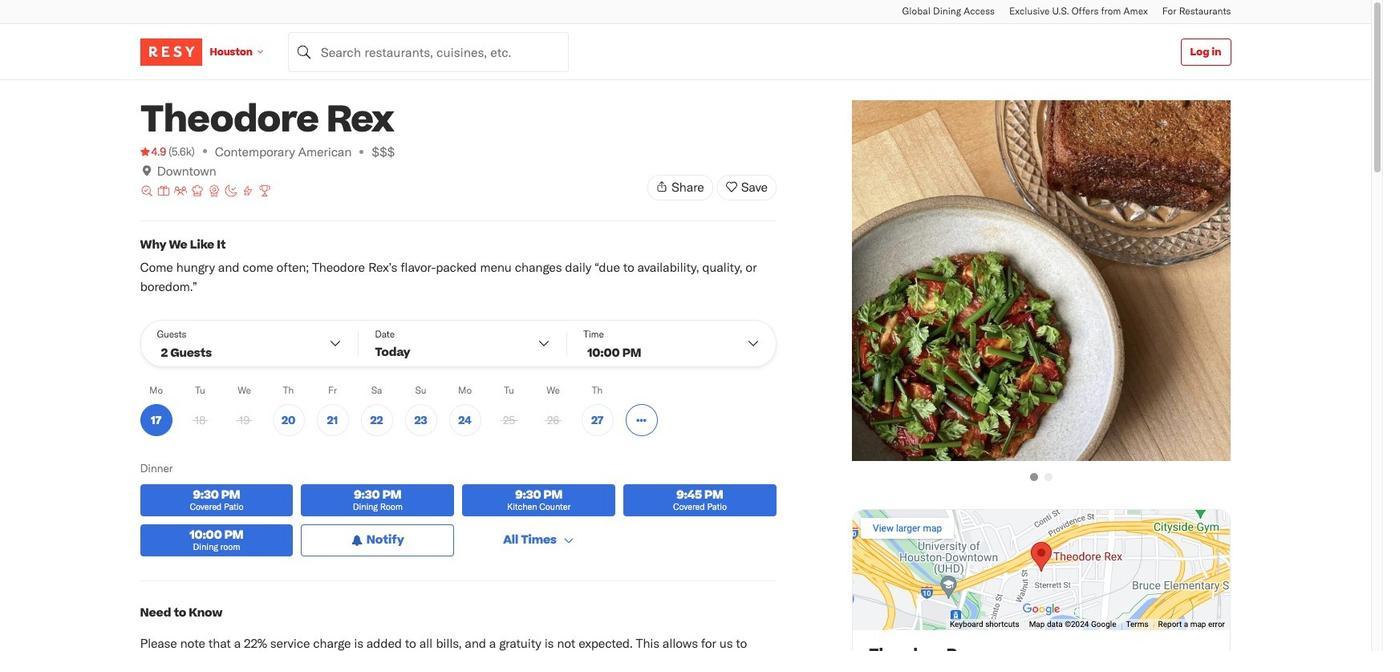 Task type: vqa. For each thing, say whether or not it's contained in the screenshot.
Search restaurants, cuisines, etc. text box
yes



Task type: locate. For each thing, give the bounding box(es) containing it.
None field
[[288, 32, 569, 72]]

Search restaurants, cuisines, etc. text field
[[288, 32, 569, 72]]



Task type: describe. For each thing, give the bounding box(es) containing it.
4.9 out of 5 stars image
[[140, 144, 166, 160]]



